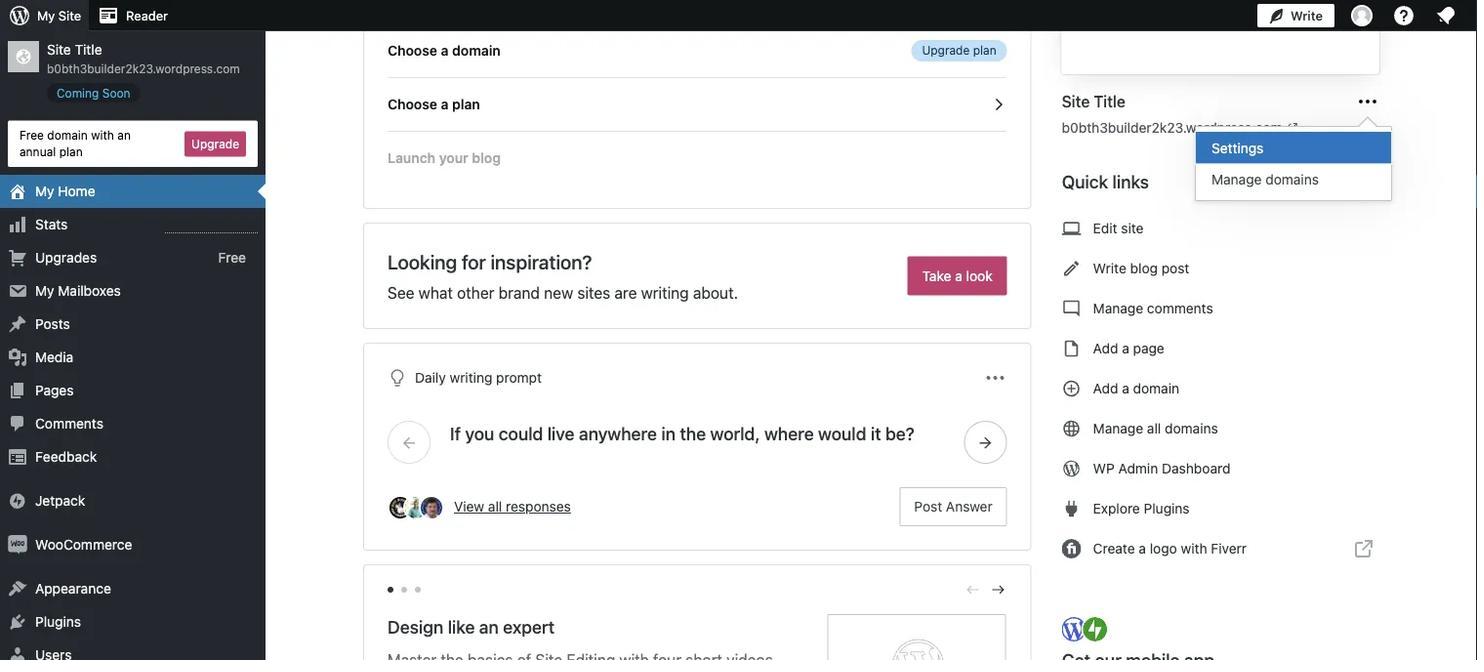 Task type: describe. For each thing, give the bounding box(es) containing it.
my for my mailboxes
[[35, 283, 54, 299]]

site inside "link"
[[58, 8, 81, 23]]

home
[[58, 183, 95, 199]]

choose for choose a domain
[[388, 42, 437, 59]]

settings link
[[1196, 132, 1392, 164]]

3 answered users image from the left
[[419, 495, 444, 520]]

wp admin dashboard
[[1093, 460, 1231, 477]]

view all responses link
[[454, 497, 890, 517]]

free for free
[[218, 249, 246, 266]]

for
[[462, 250, 486, 273]]

take a look link
[[908, 256, 1007, 295]]

coming
[[57, 86, 99, 100]]

what
[[419, 284, 453, 302]]

expert
[[503, 617, 555, 638]]

you
[[465, 423, 494, 444]]

posts
[[35, 316, 70, 332]]

view all responses
[[454, 499, 571, 515]]

create
[[1093, 541, 1135, 557]]

could
[[499, 423, 543, 444]]

manage for manage comments
[[1093, 300, 1144, 316]]

coming soon
[[57, 86, 130, 100]]

settings
[[1212, 140, 1264, 156]]

where
[[765, 423, 814, 444]]

manage domains link
[[1196, 164, 1392, 195]]

0 horizontal spatial b0bth3builder2k23.wordpress.com
[[47, 62, 240, 75]]

anywhere
[[579, 423, 657, 444]]

comments
[[1147, 300, 1213, 316]]

pages link
[[0, 374, 266, 407]]

stats
[[35, 216, 68, 232]]

0 vertical spatial plugins
[[1144, 500, 1190, 517]]

woocommerce link
[[0, 528, 266, 562]]

choose for choose a plan
[[388, 96, 437, 112]]

write blog post link
[[1062, 249, 1395, 288]]

write for write
[[1291, 8, 1323, 23]]

choose a plan link
[[388, 78, 1007, 132]]

manage for manage all domains
[[1093, 420, 1144, 437]]

if
[[450, 423, 461, 444]]

media link
[[0, 341, 266, 374]]

soon
[[102, 86, 130, 100]]

look
[[966, 268, 993, 284]]

my site
[[37, 8, 81, 23]]

upgrade for upgrade plan
[[922, 43, 970, 57]]

add a domain link
[[1062, 369, 1395, 408]]

b0bth3builder2k23.wordpress.com link
[[1062, 117, 1300, 138]]

add a domain
[[1093, 380, 1180, 396]]

daily
[[415, 369, 446, 385]]

write link
[[1258, 0, 1335, 31]]

stats link
[[0, 208, 266, 241]]

all for manage
[[1147, 420, 1161, 437]]

inspiration?
[[491, 250, 592, 273]]

take a look
[[922, 268, 993, 284]]

in
[[662, 423, 676, 444]]

a for add a page
[[1122, 340, 1130, 356]]

upgrades
[[35, 250, 97, 266]]

previous image
[[964, 581, 982, 599]]

wordpress and jetpack app image
[[1062, 615, 1110, 644]]

0 vertical spatial plan
[[973, 43, 997, 57]]

jetpack
[[35, 493, 85, 509]]

post answer
[[914, 499, 993, 515]]

comments link
[[0, 407, 266, 440]]

new
[[544, 284, 573, 302]]

other
[[457, 284, 495, 302]]

admin
[[1119, 460, 1158, 477]]

feedback
[[35, 449, 97, 465]]

tooltip containing settings
[[1186, 116, 1393, 201]]

a for create a logo with fiverr
[[1139, 541, 1146, 557]]

1 answered users image from the left
[[388, 495, 413, 520]]

my site link
[[0, 0, 89, 31]]

show next prompt image
[[977, 434, 995, 451]]

more options for site site title image
[[1356, 90, 1380, 113]]

title for site title b0bth3builder2k23.wordpress.com
[[75, 42, 102, 58]]

domains inside manage domains link
[[1266, 171, 1319, 187]]

post
[[914, 499, 943, 515]]

a for choose a domain
[[441, 42, 449, 59]]

prompt
[[496, 369, 542, 385]]

see
[[388, 284, 415, 302]]

edit site
[[1093, 220, 1144, 236]]

domain for add a domain
[[1133, 380, 1180, 396]]

explore plugins link
[[1062, 489, 1395, 528]]

manage comments link
[[1062, 289, 1395, 328]]

free for free domain with an annual plan
[[20, 128, 44, 142]]

write for write blog post
[[1093, 260, 1127, 276]]

pager controls element
[[388, 581, 1007, 599]]

live
[[548, 423, 575, 444]]

reader link
[[89, 0, 176, 31]]

my profile image
[[1352, 5, 1373, 26]]

upgrade plan
[[922, 43, 997, 57]]

post
[[1162, 260, 1190, 276]]

toggle menu image
[[984, 366, 1007, 390]]

manage domains
[[1212, 171, 1319, 187]]

edit site link
[[1062, 209, 1395, 248]]

a for take a look
[[955, 268, 963, 284]]

all for view
[[488, 499, 502, 515]]

domain for choose a domain
[[452, 42, 501, 59]]

wp
[[1093, 460, 1115, 477]]

1 horizontal spatial an
[[479, 617, 499, 638]]

see what other brand new sites are writing about.
[[388, 284, 738, 302]]

manage all domains
[[1093, 420, 1218, 437]]

daily writing prompt
[[415, 369, 542, 385]]

site title
[[1062, 92, 1126, 111]]



Task type: locate. For each thing, give the bounding box(es) containing it.
0 horizontal spatial domain
[[47, 128, 88, 142]]

world,
[[710, 423, 760, 444]]

1 horizontal spatial free
[[218, 249, 246, 266]]

1 vertical spatial write
[[1093, 260, 1127, 276]]

0 vertical spatial all
[[1147, 420, 1161, 437]]

if you could live anywhere in the world, where would it be?
[[450, 423, 915, 444]]

my mailboxes
[[35, 283, 121, 299]]

my left home
[[35, 183, 54, 199]]

insert_drive_file image
[[1062, 337, 1082, 360]]

domain up choose a plan
[[452, 42, 501, 59]]

2 horizontal spatial domain
[[1133, 380, 1180, 396]]

b0bth3builder2k23.wordpress.com up links
[[1062, 119, 1283, 135]]

page
[[1133, 340, 1165, 356]]

img image for jetpack
[[8, 491, 27, 511]]

1 vertical spatial plugins
[[35, 614, 81, 630]]

1 vertical spatial all
[[488, 499, 502, 515]]

1 vertical spatial manage
[[1093, 300, 1144, 316]]

write left blog
[[1093, 260, 1127, 276]]

writing right 'are' at the left of the page
[[641, 284, 689, 302]]

2 vertical spatial manage
[[1093, 420, 1144, 437]]

manage up wp
[[1093, 420, 1144, 437]]

would
[[818, 423, 867, 444]]

a for choose a plan
[[441, 96, 449, 112]]

upgrade for upgrade
[[191, 137, 239, 151]]

2 vertical spatial site
[[1062, 92, 1090, 111]]

img image inside jetpack "link"
[[8, 491, 27, 511]]

manage up add a page
[[1093, 300, 1144, 316]]

free down highest hourly views 0 image
[[218, 249, 246, 266]]

0 vertical spatial writing
[[641, 284, 689, 302]]

0 vertical spatial b0bth3builder2k23.wordpress.com
[[47, 62, 240, 75]]

mode_comment image
[[1062, 297, 1082, 320]]

site right 'task enabled' icon
[[1062, 92, 1090, 111]]

with inside the free domain with an annual plan
[[91, 128, 114, 142]]

looking
[[388, 250, 457, 273]]

1 img image from the top
[[8, 491, 27, 511]]

feedback link
[[0, 440, 266, 474]]

img image for woocommerce
[[8, 535, 27, 555]]

explore
[[1093, 500, 1140, 517]]

1 horizontal spatial plan
[[973, 43, 997, 57]]

be?
[[886, 423, 915, 444]]

a left page
[[1122, 340, 1130, 356]]

launchpad checklist element
[[388, 0, 1007, 185]]

site left reader link
[[58, 8, 81, 23]]

1 vertical spatial my
[[35, 183, 54, 199]]

add for add a page
[[1093, 340, 1119, 356]]

add a page link
[[1062, 329, 1395, 368]]

an down soon
[[117, 128, 131, 142]]

domain inside the free domain with an annual plan
[[47, 128, 88, 142]]

1 vertical spatial with
[[1181, 541, 1208, 557]]

comments
[[35, 416, 103, 432]]

1 horizontal spatial domain
[[452, 42, 501, 59]]

dashboard
[[1162, 460, 1231, 477]]

my for my site
[[37, 8, 55, 23]]

explore plugins
[[1093, 500, 1190, 517]]

1 vertical spatial add
[[1093, 380, 1119, 396]]

jetpack link
[[0, 484, 266, 518]]

0 vertical spatial write
[[1291, 8, 1323, 23]]

pages
[[35, 382, 74, 399]]

my inside my home 'link'
[[35, 183, 54, 199]]

edit
[[1093, 220, 1118, 236]]

media
[[35, 349, 73, 365]]

plan
[[973, 43, 997, 57], [452, 96, 480, 112]]

site
[[58, 8, 81, 23], [47, 42, 71, 58], [1062, 92, 1090, 111]]

2 choose from the top
[[388, 96, 437, 112]]

like
[[448, 617, 475, 638]]

it
[[871, 423, 881, 444]]

0 horizontal spatial plan
[[452, 96, 480, 112]]

manage comments
[[1093, 300, 1213, 316]]

1 vertical spatial domain
[[47, 128, 88, 142]]

tooltip
[[1186, 116, 1393, 201]]

quick links
[[1062, 171, 1149, 192]]

1 horizontal spatial all
[[1147, 420, 1161, 437]]

brand
[[499, 284, 540, 302]]

an inside the free domain with an annual plan
[[117, 128, 131, 142]]

0 vertical spatial an
[[117, 128, 131, 142]]

plan up 'task enabled' icon
[[973, 43, 997, 57]]

1 vertical spatial choose
[[388, 96, 437, 112]]

manage for manage domains
[[1212, 171, 1262, 187]]

add
[[1093, 340, 1119, 356], [1093, 380, 1119, 396]]

menu containing settings
[[1196, 127, 1392, 200]]

0 vertical spatial add
[[1093, 340, 1119, 356]]

a
[[441, 42, 449, 59], [441, 96, 449, 112], [955, 268, 963, 284], [1122, 340, 1130, 356], [1122, 380, 1130, 396], [1139, 541, 1146, 557]]

2 add from the top
[[1093, 380, 1119, 396]]

design like an expert
[[388, 617, 555, 638]]

are
[[615, 284, 637, 302]]

plugins up "create a logo with fiverr"
[[1144, 500, 1190, 517]]

plugins down appearance
[[35, 614, 81, 630]]

title up 'b0bth3builder2k23.wordpress.com' link
[[1094, 92, 1126, 111]]

answered users image
[[388, 495, 413, 520], [403, 495, 429, 520], [419, 495, 444, 520]]

1 choose from the top
[[388, 42, 437, 59]]

my up posts
[[35, 283, 54, 299]]

1 horizontal spatial b0bth3builder2k23.wordpress.com
[[1062, 119, 1283, 135]]

site title b0bth3builder2k23.wordpress.com
[[47, 42, 240, 75]]

1 horizontal spatial upgrade
[[922, 43, 970, 57]]

reader
[[126, 8, 168, 23]]

highest hourly views 0 image
[[165, 221, 258, 233]]

answer
[[946, 499, 993, 515]]

sites
[[577, 284, 611, 302]]

1 vertical spatial writing
[[450, 369, 493, 385]]

an right like at bottom left
[[479, 617, 499, 638]]

1 vertical spatial title
[[1094, 92, 1126, 111]]

task enabled image
[[990, 96, 1007, 113]]

plan down choose a domain
[[452, 96, 480, 112]]

my inside my site "link"
[[37, 8, 55, 23]]

a down add a page
[[1122, 380, 1130, 396]]

my left reader link
[[37, 8, 55, 23]]

view
[[454, 499, 484, 515]]

domain inside launchpad checklist element
[[452, 42, 501, 59]]

fiverr
[[1211, 541, 1247, 557]]

woocommerce
[[35, 537, 132, 553]]

domains down settings "link"
[[1266, 171, 1319, 187]]

1 horizontal spatial write
[[1291, 8, 1323, 23]]

0 vertical spatial site
[[58, 8, 81, 23]]

next image
[[990, 581, 1007, 599]]

1 horizontal spatial plugins
[[1144, 500, 1190, 517]]

add a page
[[1093, 340, 1165, 356]]

0 vertical spatial upgrade
[[922, 43, 970, 57]]

0 horizontal spatial plugins
[[35, 614, 81, 630]]

choose down choose a domain
[[388, 96, 437, 112]]

take
[[922, 268, 952, 284]]

appearance link
[[0, 572, 266, 606]]

manage your notifications image
[[1435, 4, 1458, 27]]

my mailboxes link
[[0, 274, 266, 308]]

2 answered users image from the left
[[403, 495, 429, 520]]

1 horizontal spatial writing
[[641, 284, 689, 302]]

mailboxes
[[58, 283, 121, 299]]

my for my home
[[35, 183, 54, 199]]

free
[[20, 128, 44, 142], [218, 249, 246, 266]]

write blog post
[[1093, 260, 1190, 276]]

img image
[[8, 491, 27, 511], [8, 535, 27, 555]]

free inside the free domain with an annual plan
[[20, 128, 44, 142]]

add for add a domain
[[1093, 380, 1119, 396]]

choose a plan
[[388, 96, 480, 112]]

domains up dashboard
[[1165, 420, 1218, 437]]

2 img image from the top
[[8, 535, 27, 555]]

upgrade inside button
[[191, 137, 239, 151]]

add right insert_drive_file icon
[[1093, 340, 1119, 356]]

title
[[75, 42, 102, 58], [1094, 92, 1126, 111]]

img image left 'woocommerce'
[[8, 535, 27, 555]]

1 horizontal spatial domains
[[1266, 171, 1319, 187]]

1 vertical spatial domains
[[1165, 420, 1218, 437]]

site inside site title b0bth3builder2k23.wordpress.com
[[47, 42, 71, 58]]

with right logo
[[1181, 541, 1208, 557]]

1 vertical spatial an
[[479, 617, 499, 638]]

domain up manage all domains
[[1133, 380, 1180, 396]]

title for site title
[[1094, 92, 1126, 111]]

manage down settings
[[1212, 171, 1262, 187]]

all right view
[[488, 499, 502, 515]]

a up choose a plan
[[441, 42, 449, 59]]

domain
[[452, 42, 501, 59], [47, 128, 88, 142], [1133, 380, 1180, 396]]

responses
[[506, 499, 571, 515]]

plugins link
[[0, 606, 266, 639]]

0 vertical spatial domain
[[452, 42, 501, 59]]

my inside the my mailboxes link
[[35, 283, 54, 299]]

0 vertical spatial free
[[20, 128, 44, 142]]

2 vertical spatial my
[[35, 283, 54, 299]]

title up coming soon
[[75, 42, 102, 58]]

write left my profile icon
[[1291, 8, 1323, 23]]

choose up choose a plan
[[388, 42, 437, 59]]

title inside site title b0bth3builder2k23.wordpress.com
[[75, 42, 102, 58]]

0 vertical spatial choose
[[388, 42, 437, 59]]

0 horizontal spatial title
[[75, 42, 102, 58]]

links
[[1113, 171, 1149, 192]]

1 vertical spatial free
[[218, 249, 246, 266]]

0 horizontal spatial write
[[1093, 260, 1127, 276]]

edit image
[[1062, 257, 1082, 280]]

0 horizontal spatial free
[[20, 128, 44, 142]]

laptop image
[[1062, 217, 1082, 240]]

writing right daily
[[450, 369, 493, 385]]

posts link
[[0, 308, 266, 341]]

site down my site
[[47, 42, 71, 58]]

1 add from the top
[[1093, 340, 1119, 356]]

1 vertical spatial plan
[[452, 96, 480, 112]]

a for add a domain
[[1122, 380, 1130, 396]]

1 vertical spatial img image
[[8, 535, 27, 555]]

menu
[[1196, 127, 1392, 200]]

manage all domains link
[[1062, 409, 1395, 448]]

0 horizontal spatial with
[[91, 128, 114, 142]]

write
[[1291, 8, 1323, 23], [1093, 260, 1127, 276]]

an
[[117, 128, 131, 142], [479, 617, 499, 638]]

quick
[[1062, 171, 1109, 192]]

appearance
[[35, 581, 111, 597]]

domain up annual plan
[[47, 128, 88, 142]]

all up "wp admin dashboard" at bottom
[[1147, 420, 1161, 437]]

0 horizontal spatial an
[[117, 128, 131, 142]]

show previous prompt image
[[400, 434, 418, 451]]

annual plan
[[20, 145, 83, 158]]

upgrade inside launchpad checklist element
[[922, 43, 970, 57]]

a down choose a domain
[[441, 96, 449, 112]]

blog
[[1130, 260, 1158, 276]]

manage inside menu
[[1212, 171, 1262, 187]]

about.
[[693, 284, 738, 302]]

img image inside woocommerce link
[[8, 535, 27, 555]]

the
[[680, 423, 706, 444]]

post answer link
[[900, 487, 1007, 526]]

0 vertical spatial img image
[[8, 491, 27, 511]]

0 horizontal spatial domains
[[1165, 420, 1218, 437]]

design
[[388, 617, 444, 638]]

1 horizontal spatial title
[[1094, 92, 1126, 111]]

1 horizontal spatial with
[[1181, 541, 1208, 557]]

domains inside manage all domains link
[[1165, 420, 1218, 437]]

1 vertical spatial b0bth3builder2k23.wordpress.com
[[1062, 119, 1283, 135]]

my home link
[[0, 175, 266, 208]]

free up annual plan
[[20, 128, 44, 142]]

2 vertical spatial domain
[[1133, 380, 1180, 396]]

add down add a page
[[1093, 380, 1119, 396]]

0 horizontal spatial writing
[[450, 369, 493, 385]]

0 vertical spatial domains
[[1266, 171, 1319, 187]]

site for site title b0bth3builder2k23.wordpress.com
[[47, 42, 71, 58]]

with down coming soon
[[91, 128, 114, 142]]

0 vertical spatial manage
[[1212, 171, 1262, 187]]

create a logo with fiverr
[[1093, 541, 1247, 557]]

help image
[[1393, 4, 1416, 27]]

0 horizontal spatial all
[[488, 499, 502, 515]]

site for site title
[[1062, 92, 1090, 111]]

0 vertical spatial my
[[37, 8, 55, 23]]

a left look
[[955, 268, 963, 284]]

choose a domain
[[388, 42, 501, 59]]

img image left jetpack
[[8, 491, 27, 511]]

0 vertical spatial with
[[91, 128, 114, 142]]

0 horizontal spatial upgrade
[[191, 137, 239, 151]]

0 vertical spatial title
[[75, 42, 102, 58]]

1 vertical spatial site
[[47, 42, 71, 58]]

a left logo
[[1139, 541, 1146, 557]]

looking for inspiration?
[[388, 250, 592, 273]]

1 vertical spatial upgrade
[[191, 137, 239, 151]]

b0bth3builder2k23.wordpress.com up soon
[[47, 62, 240, 75]]



Task type: vqa. For each thing, say whether or not it's contained in the screenshot.
the open search image
no



